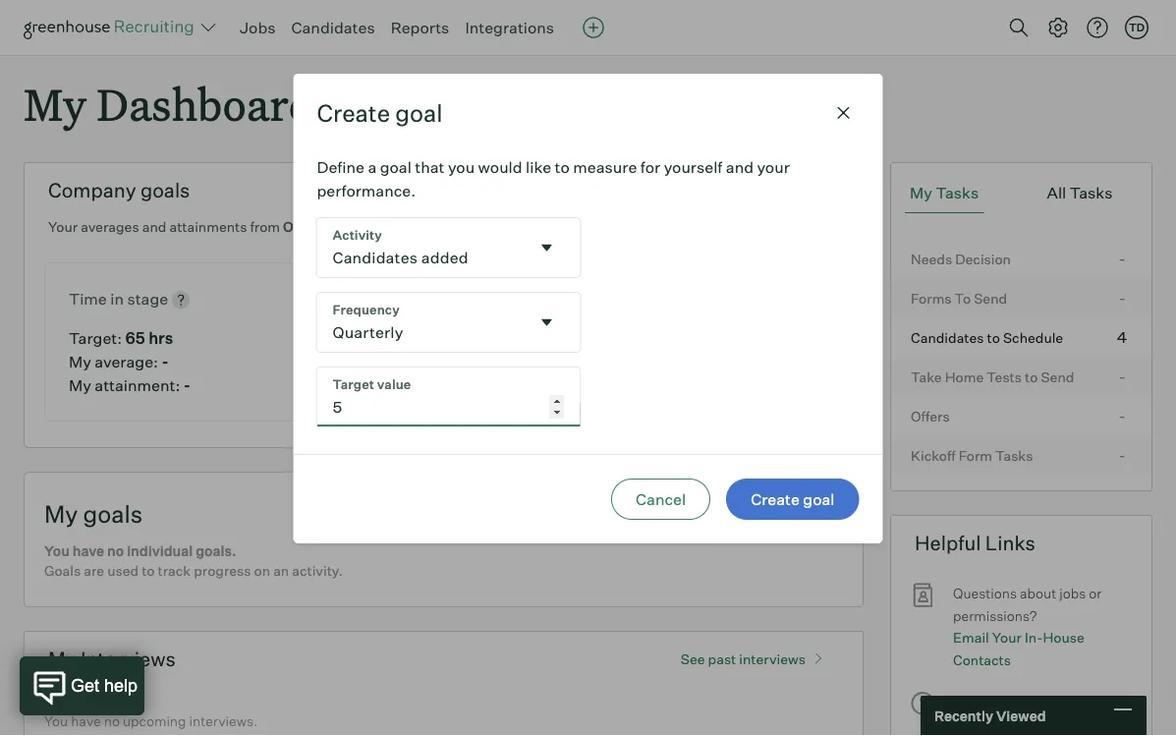 Task type: describe. For each thing, give the bounding box(es) containing it.
create goal inside button
[[751, 489, 835, 509]]

to up take home tests to send
[[987, 329, 1000, 346]]

forms
[[911, 290, 952, 307]]

cancel button
[[611, 478, 711, 520]]

viewed
[[996, 707, 1046, 724]]

have for help
[[980, 693, 1010, 710]]

td
[[1129, 21, 1145, 34]]

house
[[1043, 629, 1085, 646]]

2 vertical spatial have
[[71, 713, 101, 730]]

1 horizontal spatial send
[[1041, 368, 1074, 385]]

questions about jobs or permissions? email your in-house contacts
[[953, 585, 1102, 668]]

take home tests to send
[[911, 368, 1074, 385]]

forms to send
[[911, 290, 1007, 307]]

target:
[[69, 328, 122, 348]]

td button
[[1125, 16, 1149, 39]]

my tasks button
[[905, 173, 984, 213]]

recently
[[935, 707, 994, 724]]

no for upcoming
[[104, 713, 120, 730]]

still have questions? visit our help center
[[953, 693, 1089, 732]]

0 horizontal spatial and
[[142, 218, 166, 236]]

create goal button
[[726, 478, 859, 520]]

goals
[[44, 562, 81, 580]]

contacts
[[953, 651, 1011, 668]]

tab list containing my tasks
[[905, 173, 1138, 213]]

still
[[953, 693, 977, 710]]

to
[[955, 290, 971, 307]]

17,
[[357, 218, 373, 236]]

candidates link
[[291, 18, 375, 37]]

your averages and attainments from oct 3 - oct 17, 2023
[[48, 218, 411, 236]]

2 toggle flyout image from the top
[[537, 312, 557, 332]]

you for you have no individual goals. goals are used to track progress on an activity.
[[44, 543, 70, 560]]

to right tests
[[1025, 368, 1038, 385]]

decision
[[955, 250, 1011, 267]]

help
[[1012, 715, 1043, 732]]

recently viewed
[[935, 707, 1046, 724]]

your inside questions about jobs or permissions? email your in-house contacts
[[992, 629, 1022, 646]]

or
[[1089, 585, 1102, 602]]

home
[[945, 368, 984, 385]]

activity.
[[292, 562, 343, 580]]

that
[[415, 157, 445, 177]]

attainment:
[[95, 376, 180, 395]]

no for individual
[[107, 543, 124, 560]]

create goal link
[[736, 498, 843, 522]]

you have no upcoming interviews.
[[44, 713, 258, 730]]

integrations link
[[465, 18, 554, 37]]

like
[[526, 157, 551, 177]]

65
[[125, 328, 145, 348]]

your
[[757, 157, 790, 177]]

permissions?
[[953, 607, 1037, 624]]

target: 65 hrs my average: - my attainment: -
[[69, 328, 191, 395]]

individual
[[127, 543, 193, 560]]

my tasks
[[910, 183, 979, 203]]

all tasks
[[1047, 183, 1113, 203]]

reports
[[391, 18, 449, 37]]

interviews
[[81, 647, 176, 671]]

my for interviews
[[48, 647, 76, 671]]

average:
[[95, 352, 158, 372]]

a
[[368, 157, 377, 177]]

0 horizontal spatial your
[[48, 218, 78, 236]]

for
[[641, 157, 661, 177]]

and inside "define a goal that you would like to measure for yourself and your performance."
[[726, 157, 754, 177]]

time
[[69, 289, 107, 309]]

1 oct from the left
[[283, 218, 307, 236]]

all
[[1047, 183, 1066, 203]]

measure
[[573, 157, 637, 177]]

would
[[478, 157, 522, 177]]

questions
[[953, 585, 1017, 602]]

goals.
[[196, 543, 236, 560]]

interviews
[[739, 650, 806, 667]]

in-
[[1025, 629, 1043, 646]]

in
[[110, 289, 124, 309]]

time in
[[69, 289, 127, 309]]

my for goals
[[44, 499, 78, 529]]

stage
[[127, 289, 168, 309]]

past
[[708, 650, 736, 667]]

used
[[107, 562, 139, 580]]

are
[[84, 562, 104, 580]]

schedule
[[1003, 329, 1063, 346]]



Task type: vqa. For each thing, say whether or not it's contained in the screenshot.
in
yes



Task type: locate. For each thing, give the bounding box(es) containing it.
your down company
[[48, 218, 78, 236]]

your down permissions?
[[992, 629, 1022, 646]]

create inside button
[[751, 489, 800, 509]]

no
[[107, 543, 124, 560], [104, 713, 120, 730]]

0 vertical spatial candidates
[[291, 18, 375, 37]]

and right averages
[[142, 218, 166, 236]]

tab list
[[905, 173, 1138, 213]]

questions?
[[1013, 693, 1083, 710]]

configure image
[[1047, 16, 1070, 39]]

tests
[[987, 368, 1022, 385]]

and left your
[[726, 157, 754, 177]]

helpful links
[[915, 531, 1036, 555]]

my for dashboard
[[24, 75, 86, 133]]

tasks inside all tasks button
[[1070, 183, 1113, 203]]

2 you from the top
[[44, 713, 68, 730]]

create
[[317, 98, 390, 128], [751, 489, 800, 509], [736, 503, 785, 522]]

have for goals
[[72, 543, 104, 560]]

1 vertical spatial toggle flyout image
[[537, 312, 557, 332]]

needs
[[911, 250, 952, 267]]

0 vertical spatial you
[[44, 543, 70, 560]]

no inside 'you have no individual goals. goals are used to track progress on an activity.'
[[107, 543, 124, 560]]

candidates for candidates to schedule
[[911, 329, 984, 346]]

tasks inside my tasks button
[[936, 183, 979, 203]]

2023
[[376, 218, 411, 236]]

close modal icon image
[[832, 101, 855, 125]]

to down individual at the left of the page
[[142, 562, 155, 580]]

0 vertical spatial goals
[[140, 178, 190, 203]]

1 you from the top
[[44, 543, 70, 560]]

create goal
[[317, 98, 443, 128], [751, 489, 835, 509], [736, 503, 820, 522]]

my
[[24, 75, 86, 133], [910, 183, 933, 203], [69, 352, 91, 372], [69, 376, 91, 395], [44, 499, 78, 529], [48, 647, 76, 671]]

take
[[911, 368, 942, 385]]

offers
[[911, 408, 950, 425]]

integrations
[[465, 18, 554, 37]]

you up goals
[[44, 543, 70, 560]]

you
[[448, 157, 475, 177]]

0 horizontal spatial send
[[974, 290, 1007, 307]]

have down my interviews
[[71, 713, 101, 730]]

have inside 'you have no individual goals. goals are used to track progress on an activity.'
[[72, 543, 104, 560]]

search image
[[1007, 16, 1031, 39]]

1 vertical spatial your
[[992, 629, 1022, 646]]

my interviews
[[48, 647, 176, 671]]

4
[[1117, 327, 1127, 347]]

have up the 'are'
[[72, 543, 104, 560]]

0 vertical spatial toggle flyout image
[[537, 238, 557, 257]]

1 vertical spatial goals
[[83, 499, 143, 529]]

and
[[726, 157, 754, 177], [142, 218, 166, 236]]

0 horizontal spatial oct
[[283, 218, 307, 236]]

see
[[681, 650, 705, 667]]

0 vertical spatial send
[[974, 290, 1007, 307]]

have inside still have questions? visit our help center
[[980, 693, 1010, 710]]

-
[[321, 218, 327, 236], [1119, 248, 1126, 268], [1119, 288, 1126, 307], [162, 352, 169, 372], [1119, 366, 1126, 386], [184, 376, 191, 395], [1119, 406, 1126, 425], [1119, 445, 1126, 465]]

send right to
[[974, 290, 1007, 307]]

1 horizontal spatial tasks
[[996, 447, 1033, 464]]

candidates right jobs link
[[291, 18, 375, 37]]

tasks right form
[[996, 447, 1033, 464]]

0 vertical spatial have
[[72, 543, 104, 560]]

you down my interviews
[[44, 713, 68, 730]]

needs decision
[[911, 250, 1011, 267]]

links
[[986, 531, 1036, 555]]

an
[[273, 562, 289, 580]]

goal
[[395, 98, 443, 128], [380, 157, 412, 177], [803, 489, 835, 509], [788, 503, 820, 522]]

oct left 17, at the top left of the page
[[330, 218, 354, 236]]

None field
[[317, 218, 580, 277], [317, 293, 580, 352], [317, 218, 580, 277], [317, 293, 580, 352]]

1 vertical spatial no
[[104, 713, 120, 730]]

greenhouse recruiting image
[[24, 16, 200, 39]]

tasks for my tasks
[[936, 183, 979, 203]]

my dashboard
[[24, 75, 314, 133]]

goals up used on the left bottom of page
[[83, 499, 143, 529]]

1 vertical spatial you
[[44, 713, 68, 730]]

goals for company goals
[[140, 178, 190, 203]]

attainments
[[169, 218, 247, 236]]

track
[[158, 562, 191, 580]]

my goals
[[44, 499, 143, 529]]

goals
[[140, 178, 190, 203], [83, 499, 143, 529]]

helpful
[[915, 531, 981, 555]]

you have no individual goals. goals are used to track progress on an activity.
[[44, 543, 343, 580]]

goals up attainments
[[140, 178, 190, 203]]

toggle flyout image
[[537, 238, 557, 257], [537, 312, 557, 332]]

see past interviews
[[681, 650, 806, 667]]

0 vertical spatial your
[[48, 218, 78, 236]]

2 oct from the left
[[330, 218, 354, 236]]

my for tasks
[[910, 183, 933, 203]]

1 toggle flyout image from the top
[[537, 238, 557, 257]]

form
[[959, 447, 993, 464]]

tasks right all
[[1070, 183, 1113, 203]]

2 horizontal spatial tasks
[[1070, 183, 1113, 203]]

3
[[310, 218, 318, 236]]

dashboard
[[97, 75, 314, 133]]

to inside 'you have no individual goals. goals are used to track progress on an activity.'
[[142, 562, 155, 580]]

jobs
[[1060, 585, 1086, 602]]

email your in-house contacts link
[[953, 627, 1132, 671]]

no up used on the left bottom of page
[[107, 543, 124, 560]]

jobs
[[240, 18, 276, 37]]

you
[[44, 543, 70, 560], [44, 713, 68, 730]]

cancel
[[636, 489, 686, 509]]

tasks up needs decision
[[936, 183, 979, 203]]

tasks for all tasks
[[1070, 183, 1113, 203]]

interviews.
[[189, 713, 258, 730]]

None text field
[[317, 218, 529, 277], [317, 293, 529, 352], [317, 218, 529, 277], [317, 293, 529, 352]]

your
[[48, 218, 78, 236], [992, 629, 1022, 646]]

1 vertical spatial send
[[1041, 368, 1074, 385]]

goal inside button
[[803, 489, 835, 509]]

center
[[1046, 715, 1089, 732]]

define a goal that you would like to measure for yourself and your performance.
[[317, 157, 790, 200]]

1 horizontal spatial candidates
[[911, 329, 984, 346]]

about
[[1020, 585, 1057, 602]]

company goals
[[48, 178, 190, 203]]

1 horizontal spatial your
[[992, 629, 1022, 646]]

candidates for candidates
[[291, 18, 375, 37]]

progress
[[194, 562, 251, 580]]

visit our help center link
[[953, 713, 1089, 735]]

0 vertical spatial no
[[107, 543, 124, 560]]

kickoff
[[911, 447, 956, 464]]

email
[[953, 629, 989, 646]]

send down schedule
[[1041, 368, 1074, 385]]

yourself
[[664, 157, 723, 177]]

to right like
[[555, 157, 570, 177]]

1 vertical spatial candidates
[[911, 329, 984, 346]]

1 vertical spatial and
[[142, 218, 166, 236]]

candidates to schedule
[[911, 329, 1063, 346]]

1 horizontal spatial oct
[[330, 218, 354, 236]]

kickoff form tasks
[[911, 447, 1033, 464]]

None number field
[[317, 367, 580, 426]]

from
[[250, 218, 280, 236]]

averages
[[81, 218, 139, 236]]

td button
[[1121, 12, 1153, 43]]

goals for my goals
[[83, 499, 143, 529]]

no left upcoming
[[104, 713, 120, 730]]

0 horizontal spatial candidates
[[291, 18, 375, 37]]

oct left 3
[[283, 218, 307, 236]]

1 horizontal spatial and
[[726, 157, 754, 177]]

0 horizontal spatial tasks
[[936, 183, 979, 203]]

performance.
[[317, 181, 416, 200]]

to inside "define a goal that you would like to measure for yourself and your performance."
[[555, 157, 570, 177]]

1 vertical spatial have
[[980, 693, 1010, 710]]

0 vertical spatial and
[[726, 157, 754, 177]]

my inside button
[[910, 183, 933, 203]]

have up our
[[980, 693, 1010, 710]]

you for you have no upcoming interviews.
[[44, 713, 68, 730]]

you inside 'you have no individual goals. goals are used to track progress on an activity.'
[[44, 543, 70, 560]]

on
[[254, 562, 270, 580]]

hrs
[[149, 328, 173, 348]]

goal inside "define a goal that you would like to measure for yourself and your performance."
[[380, 157, 412, 177]]

company
[[48, 178, 136, 203]]

all tasks button
[[1042, 173, 1118, 213]]

jobs link
[[240, 18, 276, 37]]

our
[[985, 715, 1009, 732]]

candidates down forms to send
[[911, 329, 984, 346]]

to
[[555, 157, 570, 177], [987, 329, 1000, 346], [1025, 368, 1038, 385], [142, 562, 155, 580]]

define
[[317, 157, 365, 177]]



